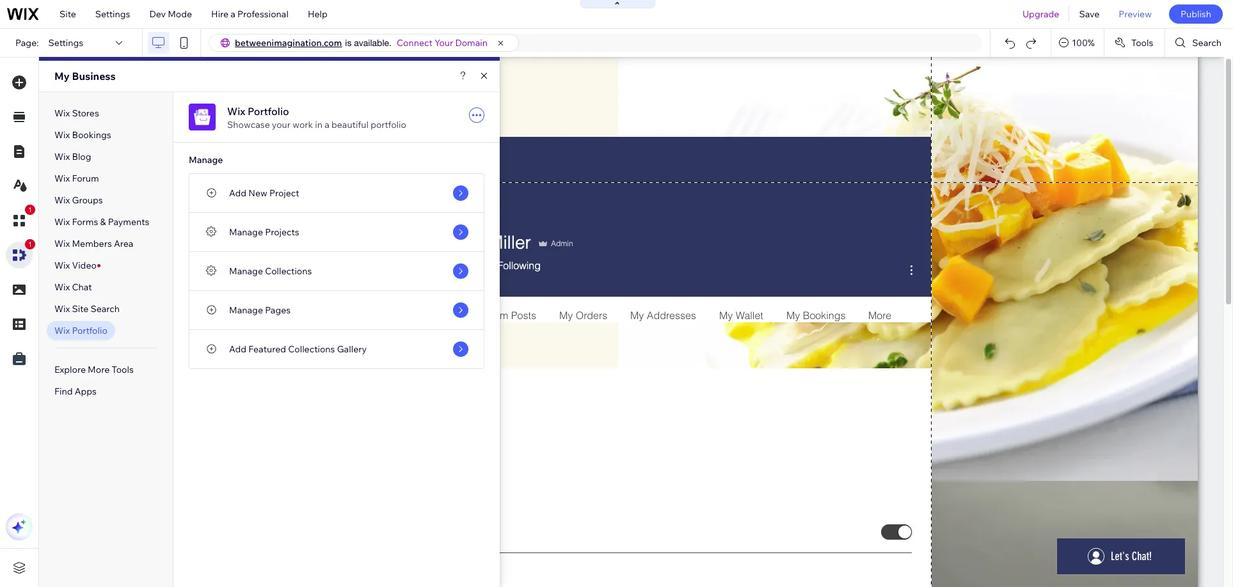 Task type: locate. For each thing, give the bounding box(es) containing it.
manage projects
[[229, 227, 300, 238]]

a
[[231, 8, 236, 20], [325, 119, 330, 131]]

wix for wix chat
[[54, 282, 70, 293]]

a right in
[[325, 119, 330, 131]]

wix left stores
[[54, 108, 70, 119]]

0 vertical spatial portfolio
[[248, 105, 289, 118]]

search down "chat"
[[91, 304, 120, 315]]

1 add from the top
[[229, 188, 247, 199]]

pages
[[265, 305, 291, 316]]

settings up my
[[48, 37, 83, 49]]

wix portfolio showcase your work in a beautiful portfolio
[[227, 105, 407, 131]]

search
[[1193, 37, 1222, 49], [91, 304, 120, 315]]

portfolio
[[371, 119, 407, 131]]

100%
[[1073, 37, 1096, 49]]

2 1 from the top
[[28, 241, 32, 248]]

add for add featured collections gallery
[[229, 344, 247, 355]]

manage down the "wix portfolio" image
[[189, 154, 223, 166]]

wix video
[[54, 260, 97, 272]]

find
[[54, 386, 73, 398]]

featured
[[249, 344, 286, 355]]

search inside button
[[1193, 37, 1222, 49]]

portfolio for wix portfolio
[[72, 325, 107, 337]]

2 add from the top
[[229, 344, 247, 355]]

wix portfolio
[[54, 325, 107, 337]]

is available. connect your domain
[[345, 37, 488, 49]]

search button
[[1166, 29, 1234, 57]]

1
[[28, 206, 32, 214], [28, 241, 32, 248]]

add for add new project
[[229, 188, 247, 199]]

2 1 button from the top
[[6, 239, 35, 269]]

1 vertical spatial add
[[229, 344, 247, 355]]

wix for wix forms & payments
[[54, 216, 70, 228]]

settings left dev
[[95, 8, 130, 20]]

wix forum
[[54, 173, 99, 184]]

0 horizontal spatial a
[[231, 8, 236, 20]]

a inside wix portfolio showcase your work in a beautiful portfolio
[[325, 119, 330, 131]]

tools down preview button
[[1132, 37, 1154, 49]]

1 button left wix groups
[[6, 205, 35, 234]]

settings
[[95, 8, 130, 20], [48, 37, 83, 49]]

wix up wix video at the left top of page
[[54, 238, 70, 250]]

manage
[[189, 154, 223, 166], [229, 227, 263, 238], [229, 266, 263, 277], [229, 305, 263, 316]]

showcase
[[227, 119, 270, 131]]

stores
[[72, 108, 99, 119]]

wix bookings
[[54, 129, 111, 141]]

forum
[[72, 173, 99, 184]]

business
[[72, 70, 116, 83]]

manage for manage
[[189, 154, 223, 166]]

collections left gallery
[[288, 344, 335, 355]]

bookings
[[72, 129, 111, 141]]

1 vertical spatial 1
[[28, 241, 32, 248]]

site up the wix portfolio
[[72, 304, 89, 315]]

dev
[[149, 8, 166, 20]]

wix left video
[[54, 260, 70, 272]]

hire a professional
[[211, 8, 289, 20]]

1 vertical spatial collections
[[288, 344, 335, 355]]

add left featured
[[229, 344, 247, 355]]

1 horizontal spatial search
[[1193, 37, 1222, 49]]

area
[[114, 238, 133, 250]]

0 vertical spatial collections
[[265, 266, 312, 277]]

search down publish
[[1193, 37, 1222, 49]]

project
[[270, 188, 299, 199]]

wix up wix blog
[[54, 129, 70, 141]]

wix for wix site search
[[54, 304, 70, 315]]

0 horizontal spatial settings
[[48, 37, 83, 49]]

wix for wix portfolio
[[54, 325, 70, 337]]

my
[[54, 70, 70, 83]]

wix left forum
[[54, 173, 70, 184]]

collections
[[265, 266, 312, 277], [288, 344, 335, 355]]

save button
[[1070, 0, 1110, 28]]

wix left groups
[[54, 195, 70, 206]]

portfolio inside wix portfolio showcase your work in a beautiful portfolio
[[248, 105, 289, 118]]

1 horizontal spatial settings
[[95, 8, 130, 20]]

0 vertical spatial search
[[1193, 37, 1222, 49]]

0 vertical spatial settings
[[95, 8, 130, 20]]

1 vertical spatial a
[[325, 119, 330, 131]]

1 horizontal spatial tools
[[1132, 37, 1154, 49]]

wix left blog on the left
[[54, 151, 70, 163]]

connect
[[397, 37, 433, 49]]

1 horizontal spatial portfolio
[[248, 105, 289, 118]]

0 vertical spatial 1
[[28, 206, 32, 214]]

1 vertical spatial tools
[[112, 364, 134, 376]]

1 left wix groups
[[28, 206, 32, 214]]

wix for wix members area
[[54, 238, 70, 250]]

forms
[[72, 216, 98, 228]]

gallery
[[337, 344, 367, 355]]

wix
[[227, 105, 246, 118], [54, 108, 70, 119], [54, 129, 70, 141], [54, 151, 70, 163], [54, 173, 70, 184], [54, 195, 70, 206], [54, 216, 70, 228], [54, 238, 70, 250], [54, 260, 70, 272], [54, 282, 70, 293], [54, 304, 70, 315], [54, 325, 70, 337]]

in
[[315, 119, 323, 131]]

manage left projects
[[229, 227, 263, 238]]

a right hire on the left
[[231, 8, 236, 20]]

portfolio
[[248, 105, 289, 118], [72, 325, 107, 337]]

0 horizontal spatial tools
[[112, 364, 134, 376]]

site
[[60, 8, 76, 20], [72, 304, 89, 315]]

wix site search
[[54, 304, 120, 315]]

0 vertical spatial 1 button
[[6, 205, 35, 234]]

0 horizontal spatial search
[[91, 304, 120, 315]]

tools
[[1132, 37, 1154, 49], [112, 364, 134, 376]]

1 button left wix video at the left top of page
[[6, 239, 35, 269]]

collections down projects
[[265, 266, 312, 277]]

portfolio down wix site search
[[72, 325, 107, 337]]

publish button
[[1170, 4, 1224, 24]]

mode
[[168, 8, 192, 20]]

site up my
[[60, 8, 76, 20]]

manage for manage collections
[[229, 266, 263, 277]]

wix inside wix portfolio showcase your work in a beautiful portfolio
[[227, 105, 246, 118]]

manage for manage pages
[[229, 305, 263, 316]]

portfolio up your
[[248, 105, 289, 118]]

1 button
[[6, 205, 35, 234], [6, 239, 35, 269]]

0 vertical spatial tools
[[1132, 37, 1154, 49]]

tools right more
[[112, 364, 134, 376]]

wix chat
[[54, 282, 92, 293]]

add
[[229, 188, 247, 199], [229, 344, 247, 355]]

manage left the pages on the left bottom
[[229, 305, 263, 316]]

wix for wix video
[[54, 260, 70, 272]]

wix down wix chat
[[54, 304, 70, 315]]

0 vertical spatial add
[[229, 188, 247, 199]]

preview
[[1120, 8, 1153, 20]]

1 vertical spatial portfolio
[[72, 325, 107, 337]]

domain
[[456, 37, 488, 49]]

add featured collections gallery
[[229, 344, 367, 355]]

manage up manage pages
[[229, 266, 263, 277]]

1 vertical spatial site
[[72, 304, 89, 315]]

is
[[345, 38, 352, 48]]

wix for wix forum
[[54, 173, 70, 184]]

0 horizontal spatial portfolio
[[72, 325, 107, 337]]

1 vertical spatial 1 button
[[6, 239, 35, 269]]

1 vertical spatial search
[[91, 304, 120, 315]]

add left new
[[229, 188, 247, 199]]

0 vertical spatial a
[[231, 8, 236, 20]]

wix for wix portfolio showcase your work in a beautiful portfolio
[[227, 105, 246, 118]]

wix left 'forms'
[[54, 216, 70, 228]]

1 horizontal spatial a
[[325, 119, 330, 131]]

wix up showcase at top left
[[227, 105, 246, 118]]

1 1 from the top
[[28, 206, 32, 214]]

wix left "chat"
[[54, 282, 70, 293]]

wix down wix site search
[[54, 325, 70, 337]]

1 left members
[[28, 241, 32, 248]]



Task type: describe. For each thing, give the bounding box(es) containing it.
betweenimagination.com
[[235, 37, 342, 49]]

wix for wix groups
[[54, 195, 70, 206]]

manage collections
[[229, 266, 312, 277]]

1 vertical spatial settings
[[48, 37, 83, 49]]

your
[[272, 119, 291, 131]]

preview button
[[1110, 0, 1162, 28]]

explore more tools
[[54, 364, 134, 376]]

wix groups
[[54, 195, 103, 206]]

beautiful
[[332, 119, 369, 131]]

chat
[[72, 282, 92, 293]]

dev mode
[[149, 8, 192, 20]]

find apps
[[54, 386, 97, 398]]

tools button
[[1105, 29, 1166, 57]]

manage pages
[[229, 305, 291, 316]]

tools inside button
[[1132, 37, 1154, 49]]

work
[[293, 119, 313, 131]]

explore
[[54, 364, 86, 376]]

0 vertical spatial site
[[60, 8, 76, 20]]

1 for first 1 button from the top of the page
[[28, 206, 32, 214]]

video
[[72, 260, 97, 272]]

publish
[[1181, 8, 1212, 20]]

wix for wix bookings
[[54, 129, 70, 141]]

more
[[88, 364, 110, 376]]

hire
[[211, 8, 229, 20]]

wix members area
[[54, 238, 133, 250]]

wix for wix stores
[[54, 108, 70, 119]]

1 for 1st 1 button from the bottom
[[28, 241, 32, 248]]

wix stores
[[54, 108, 99, 119]]

payments
[[108, 216, 150, 228]]

100% button
[[1052, 29, 1104, 57]]

1 1 button from the top
[[6, 205, 35, 234]]

portfolio for wix portfolio showcase your work in a beautiful portfolio
[[248, 105, 289, 118]]

new
[[249, 188, 267, 199]]

upgrade
[[1023, 8, 1060, 20]]

apps
[[75, 386, 97, 398]]

groups
[[72, 195, 103, 206]]

&
[[100, 216, 106, 228]]

my business
[[54, 70, 116, 83]]

help
[[308, 8, 328, 20]]

save
[[1080, 8, 1100, 20]]

wix blog
[[54, 151, 91, 163]]

wix for wix blog
[[54, 151, 70, 163]]

manage for manage projects
[[229, 227, 263, 238]]

members
[[72, 238, 112, 250]]

blog
[[72, 151, 91, 163]]

add new project
[[229, 188, 299, 199]]

your
[[435, 37, 454, 49]]

available.
[[354, 38, 392, 48]]

wix portfolio image
[[189, 104, 216, 131]]

projects
[[265, 227, 300, 238]]

professional
[[238, 8, 289, 20]]

wix forms & payments
[[54, 216, 150, 228]]



Task type: vqa. For each thing, say whether or not it's contained in the screenshot.
Projects
yes



